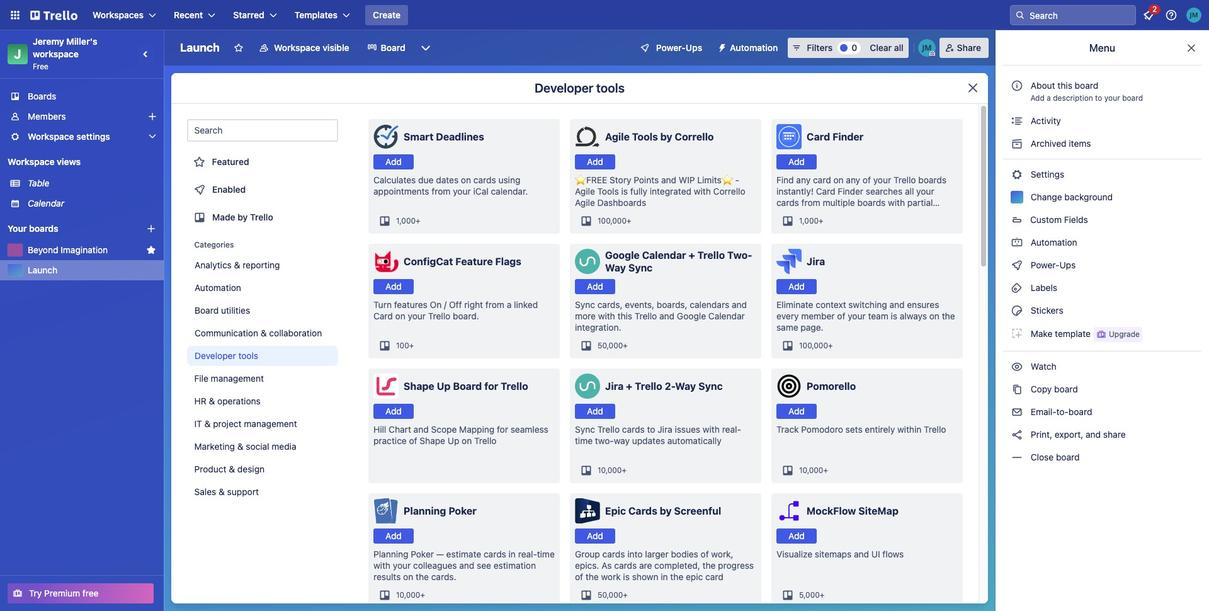 Task type: describe. For each thing, give the bounding box(es) containing it.
50,000 + for epic cards by screenful
[[598, 590, 628, 600]]

add for tools
[[587, 156, 604, 167]]

add button for shape up board for trello
[[374, 404, 414, 419]]

off
[[449, 299, 462, 310]]

activity link
[[1004, 111, 1202, 131]]

story
[[610, 175, 632, 185]]

file
[[195, 373, 209, 384]]

integrated
[[650, 186, 692, 197]]

copy
[[1031, 384, 1053, 394]]

2 vertical spatial automation
[[195, 282, 241, 293]]

0 vertical spatial for
[[485, 381, 499, 392]]

google inside google calendar + trello two- way sync
[[606, 250, 640, 261]]

+ inside google calendar + trello two- way sync
[[689, 250, 696, 261]]

sm image for email-to-board
[[1011, 406, 1024, 418]]

board up to-
[[1055, 384, 1079, 394]]

trello inside the turn features on / off right from a linked card on your trello board.
[[428, 311, 451, 321]]

cards down into
[[615, 560, 637, 571]]

always
[[900, 311, 928, 321]]

2 horizontal spatial automation
[[1029, 237, 1078, 248]]

2 any from the left
[[847, 175, 861, 185]]

and left share
[[1086, 429, 1102, 440]]

the down work,
[[703, 560, 716, 571]]

workspace settings button
[[0, 127, 164, 147]]

on inside the turn features on / off right from a linked card on your trello board.
[[396, 311, 406, 321]]

automation inside button
[[730, 42, 778, 53]]

2 notifications image
[[1142, 8, 1157, 23]]

0 vertical spatial finder
[[833, 131, 864, 142]]

smart deadlines
[[404, 131, 484, 142]]

j link
[[8, 44, 28, 64]]

50,000 for google calendar + trello two- way sync
[[598, 341, 623, 350]]

card inside the turn features on / off right from a linked card on your trello board.
[[374, 311, 393, 321]]

design
[[238, 464, 265, 475]]

add for finder
[[789, 156, 805, 167]]

1 vertical spatial boards
[[858, 197, 886, 208]]

& for product
[[229, 464, 235, 475]]

100,000 for agile tools by corrello
[[598, 216, 627, 226]]

50,000 + for google calendar + trello two- way sync
[[598, 341, 628, 350]]

wip
[[679, 175, 695, 185]]

analytics & reporting link
[[187, 255, 338, 275]]

features
[[394, 299, 428, 310]]

to inside about this board add a description to your board
[[1096, 93, 1103, 103]]

board down export,
[[1057, 452, 1080, 463]]

jeremy miller (jeremymiller198) image
[[919, 39, 936, 57]]

+ for finder
[[819, 216, 824, 226]]

see
[[477, 560, 492, 571]]

to inside sync trello cards to jira issues with real- time two-way updates automatically
[[648, 424, 656, 435]]

keyword
[[777, 209, 811, 219]]

trello inside sync cards, events, boards, calendars and more with this trello and google calendar integration.
[[635, 311, 657, 321]]

it
[[195, 418, 202, 429]]

reporting
[[243, 260, 280, 270]]

results
[[374, 572, 401, 582]]

and left ui
[[855, 549, 870, 560]]

power-ups inside button
[[657, 42, 703, 53]]

enabled
[[212, 184, 246, 195]]

1 vertical spatial tools
[[238, 350, 258, 361]]

sync inside sync trello cards to jira issues with real- time two-way updates automatically
[[575, 424, 595, 435]]

0 vertical spatial tools
[[597, 81, 625, 95]]

items
[[1070, 138, 1092, 149]]

your inside the turn features on / off right from a linked card on your trello board.
[[408, 311, 426, 321]]

add up "track"
[[789, 406, 805, 417]]

epic cards by screenful
[[606, 505, 722, 517]]

1 horizontal spatial way
[[676, 381, 696, 392]]

time inside planning poker — estimate cards in real-time with your colleagues and see estimation results on the cards.
[[537, 549, 555, 560]]

workspace visible
[[274, 42, 350, 53]]

1,000 + for smart deadlines
[[396, 216, 421, 226]]

cards inside calculates due dates on cards using appointments from your ical calendar.
[[474, 175, 496, 185]]

0 vertical spatial card
[[807, 131, 831, 142]]

2-
[[665, 381, 676, 392]]

a inside about this board add a description to your board
[[1047, 93, 1052, 103]]

your up partial
[[917, 186, 935, 197]]

made by trello link
[[187, 205, 338, 230]]

matches.
[[814, 209, 851, 219]]

+ left 2-
[[626, 381, 633, 392]]

custom fields
[[1031, 214, 1089, 225]]

cards up as
[[603, 549, 625, 560]]

of inside eliminate context switching and ensures every member of your team is always on the same page.
[[838, 311, 846, 321]]

calendar inside sync cards, events, boards, calendars and more with this trello and google calendar integration.
[[709, 311, 745, 321]]

1 vertical spatial agile
[[575, 186, 595, 197]]

about
[[1031, 80, 1056, 91]]

points
[[634, 175, 659, 185]]

add for deadlines
[[386, 156, 402, 167]]

share
[[1104, 429, 1126, 440]]

trello inside hill chart and scope mapping for seamless practice of shape up on trello
[[475, 435, 497, 446]]

0 vertical spatial up
[[437, 381, 451, 392]]

and right calendars
[[732, 299, 747, 310]]

all inside button
[[895, 42, 904, 53]]

5,000 +
[[800, 590, 825, 600]]

it & project management link
[[187, 414, 338, 434]]

+ for poker
[[421, 590, 425, 600]]

0
[[852, 42, 858, 53]]

linked
[[514, 299, 538, 310]]

sets
[[846, 424, 863, 435]]

board utilities
[[195, 305, 250, 316]]

ups inside button
[[686, 42, 703, 53]]

on inside find any card on any of your trello boards instantly! card finder searches all your cards from multiple boards with partial keyword matches.
[[834, 175, 844, 185]]

page.
[[801, 322, 824, 333]]

calendar inside google calendar + trello two- way sync
[[643, 250, 687, 261]]

of left work,
[[701, 549, 709, 560]]

0 vertical spatial management
[[211, 373, 264, 384]]

the down "epics."
[[586, 572, 599, 582]]

table link
[[28, 177, 156, 190]]

fully
[[631, 186, 648, 197]]

10,000 + for jira + trello 2-way sync
[[598, 466, 627, 475]]

-
[[736, 175, 740, 185]]

add for poker
[[386, 531, 402, 541]]

epic
[[606, 505, 626, 517]]

power-ups link
[[1004, 255, 1202, 275]]

with inside find any card on any of your trello boards instantly! card finder searches all your cards from multiple boards with partial keyword matches.
[[889, 197, 906, 208]]

poker for planning poker — estimate cards in real-time with your colleagues and see estimation results on the cards.
[[411, 549, 434, 560]]

planning for planning poker — estimate cards in real-time with your colleagues and see estimation results on the cards.
[[374, 549, 409, 560]]

deadlines
[[436, 131, 484, 142]]

Search text field
[[187, 119, 338, 142]]

primary element
[[0, 0, 1210, 30]]

sitemaps
[[815, 549, 852, 560]]

Search field
[[1026, 6, 1136, 25]]

find
[[777, 175, 794, 185]]

way
[[614, 435, 630, 446]]

sm image for archived items
[[1011, 137, 1024, 150]]

on
[[430, 299, 442, 310]]

switching
[[849, 299, 888, 310]]

events,
[[625, 299, 655, 310]]

board up description
[[1075, 80, 1099, 91]]

pomorello
[[807, 381, 857, 392]]

more
[[575, 311, 596, 321]]

0 vertical spatial corrello
[[675, 131, 714, 142]]

shape inside hill chart and scope mapping for seamless practice of shape up on trello
[[420, 435, 446, 446]]

create button
[[366, 5, 408, 25]]

workspace for workspace views
[[8, 156, 55, 167]]

within
[[898, 424, 922, 435]]

workspace views
[[8, 156, 81, 167]]

boards link
[[0, 86, 164, 106]]

searches
[[866, 186, 903, 197]]

for inside hill chart and scope mapping for seamless practice of shape up on trello
[[497, 424, 509, 435]]

1 any from the left
[[797, 175, 811, 185]]

board up print, export, and share
[[1069, 406, 1093, 417]]

is inside group cards into larger bodies of work, epics. as cards are completed, the progress of the work is shown in the epic card
[[624, 572, 630, 582]]

this inside sync cards, events, boards, calendars and more with this trello and google calendar integration.
[[618, 311, 633, 321]]

sync trello cards to jira issues with real- time two-way updates automatically
[[575, 424, 742, 446]]

add for feature
[[386, 281, 402, 292]]

0 horizontal spatial automation link
[[187, 278, 338, 298]]

sm image inside automation button
[[713, 38, 730, 55]]

1,000 for card finder
[[800, 216, 819, 226]]

multiple
[[823, 197, 856, 208]]

add button for google calendar + trello two- way sync
[[575, 279, 616, 294]]

add button for configcat feature flags
[[374, 279, 414, 294]]

collaboration
[[269, 328, 322, 338]]

1 vertical spatial power-ups
[[1029, 260, 1079, 270]]

completed,
[[655, 560, 701, 571]]

marketing & social media link
[[187, 437, 338, 457]]

watch
[[1029, 361, 1060, 372]]

trello down enabled link
[[250, 212, 273, 222]]

screenful
[[675, 505, 722, 517]]

your inside about this board add a description to your board
[[1105, 93, 1121, 103]]

real- inside planning poker — estimate cards in real-time with your colleagues and see estimation results on the cards.
[[518, 549, 537, 560]]

from inside the turn features on / off right from a linked card on your trello board.
[[486, 299, 505, 310]]

10,000 for planning poker
[[396, 590, 421, 600]]

the down completed,
[[671, 572, 684, 582]]

shape up board for trello
[[404, 381, 529, 392]]

up inside hill chart and scope mapping for seamless practice of shape up on trello
[[448, 435, 460, 446]]

hr
[[195, 396, 207, 406]]

print, export, and share
[[1029, 429, 1126, 440]]

eliminate context switching and ensures every member of your team is always on the same page.
[[777, 299, 956, 333]]

+ up mockflow
[[824, 466, 829, 475]]

launch inside 'board name' text box
[[180, 41, 220, 54]]

0 vertical spatial tools
[[633, 131, 658, 142]]

product
[[195, 464, 227, 475]]

it & project management
[[195, 418, 298, 429]]

sm image for power-ups
[[1011, 259, 1024, 272]]

track pomodoro sets entirely within trello
[[777, 424, 947, 435]]

of down "epics."
[[575, 572, 584, 582]]

on inside hill chart and scope mapping for seamless practice of shape up on trello
[[462, 435, 472, 446]]

open information menu image
[[1166, 9, 1178, 21]]

change background
[[1029, 192, 1114, 202]]

10,000 for jira + trello 2-way sync
[[598, 466, 622, 475]]

team
[[869, 311, 889, 321]]

2 vertical spatial board
[[453, 381, 482, 392]]

sm image for watch
[[1011, 360, 1024, 373]]

5,000
[[800, 590, 820, 600]]

archived items link
[[1004, 134, 1202, 154]]

trello inside find any card on any of your trello boards instantly! card finder searches all your cards from multiple boards with partial keyword matches.
[[894, 175, 917, 185]]

group
[[575, 549, 600, 560]]

visualize
[[777, 549, 813, 560]]

recent button
[[166, 5, 223, 25]]

1 horizontal spatial power-
[[1031, 260, 1060, 270]]

+ down member
[[829, 341, 833, 350]]

2 vertical spatial agile
[[575, 197, 595, 208]]

+ for +
[[622, 466, 627, 475]]

activity
[[1029, 115, 1062, 126]]

is inside eliminate context switching and ensures every member of your team is always on the same page.
[[891, 311, 898, 321]]

try premium free
[[29, 588, 99, 599]]

& for marketing
[[238, 441, 244, 452]]

add button for planning poker
[[374, 529, 414, 544]]

on inside eliminate context switching and ensures every member of your team is always on the same page.
[[930, 311, 940, 321]]

& for analytics
[[234, 260, 240, 270]]

sm image for labels
[[1011, 282, 1024, 294]]

print, export, and share link
[[1004, 425, 1202, 445]]

jira for jira
[[807, 256, 826, 267]]

0 vertical spatial developer tools
[[535, 81, 625, 95]]

miller's
[[66, 36, 98, 47]]

10,000 + for planning poker
[[396, 590, 425, 600]]

appointments
[[374, 186, 430, 197]]

make template
[[1029, 328, 1091, 339]]

partial
[[908, 197, 934, 208]]

export,
[[1055, 429, 1084, 440]]

add up the eliminate
[[789, 281, 805, 292]]



Task type: locate. For each thing, give the bounding box(es) containing it.
sync inside google calendar + trello two- way sync
[[629, 262, 653, 273]]

1 horizontal spatial time
[[575, 435, 593, 446]]

& inside "link"
[[205, 418, 211, 429]]

share
[[958, 42, 982, 53]]

2 vertical spatial is
[[624, 572, 630, 582]]

poker up colleagues
[[411, 549, 434, 560]]

to
[[1096, 93, 1103, 103], [648, 424, 656, 435]]

planning for planning poker
[[404, 505, 446, 517]]

add up chart
[[386, 406, 402, 417]]

in down completed,
[[661, 572, 668, 582]]

management down hr & operations link
[[244, 418, 298, 429]]

cards up see
[[484, 549, 507, 560]]

product & design link
[[187, 459, 338, 480]]

on down features
[[396, 311, 406, 321]]

this inside about this board add a description to your board
[[1058, 80, 1073, 91]]

sm image inside print, export, and share link
[[1011, 429, 1024, 441]]

sm image
[[713, 38, 730, 55], [1011, 115, 1024, 127], [1011, 137, 1024, 150], [1011, 168, 1024, 181], [1011, 236, 1024, 249], [1011, 282, 1024, 294], [1011, 327, 1024, 340], [1011, 383, 1024, 396], [1011, 406, 1024, 418], [1011, 429, 1024, 441], [1011, 451, 1024, 464]]

0 vertical spatial sm image
[[1011, 259, 1024, 272]]

ups
[[686, 42, 703, 53], [1060, 260, 1076, 270]]

real- up estimation at the bottom
[[518, 549, 537, 560]]

add button for jira + trello 2-way sync
[[575, 404, 616, 419]]

1 vertical spatial planning
[[374, 549, 409, 560]]

& right sales
[[219, 486, 225, 497]]

1 1,000 + from the left
[[396, 216, 421, 226]]

0 vertical spatial automation link
[[1004, 233, 1202, 253]]

50,000 + down integration.
[[598, 341, 628, 350]]

starred icon image
[[146, 245, 156, 255]]

clear
[[870, 42, 892, 53]]

0 horizontal spatial tools
[[598, 186, 619, 197]]

sm image
[[1011, 259, 1024, 272], [1011, 304, 1024, 317], [1011, 360, 1024, 373]]

+ down colleagues
[[421, 590, 425, 600]]

jeremy miller (jeremymiller198) image
[[1187, 8, 1202, 23]]

on
[[461, 175, 471, 185], [834, 175, 844, 185], [396, 311, 406, 321], [930, 311, 940, 321], [462, 435, 472, 446], [403, 572, 414, 582]]

workspace navigation collapse icon image
[[137, 45, 155, 63]]

1 horizontal spatial ups
[[1060, 260, 1076, 270]]

trello down 'events,'
[[635, 311, 657, 321]]

right
[[465, 299, 483, 310]]

on right results at left
[[403, 572, 414, 582]]

planning inside planning poker — estimate cards in real-time with your colleagues and see estimation results on the cards.
[[374, 549, 409, 560]]

on down mapping
[[462, 435, 472, 446]]

1 50,000 from the top
[[598, 341, 623, 350]]

calendar inside calendar link
[[28, 198, 64, 209]]

visualize sitemaps and ui flows
[[777, 549, 904, 560]]

1 horizontal spatial board
[[381, 42, 406, 53]]

launch down beyond
[[28, 265, 57, 275]]

poker for planning poker
[[449, 505, 477, 517]]

jira inside sync trello cards to jira issues with real- time two-way updates automatically
[[658, 424, 673, 435]]

real- right the issues
[[723, 424, 742, 435]]

sm image inside archived items link
[[1011, 137, 1024, 150]]

1 vertical spatial ups
[[1060, 260, 1076, 270]]

upgrade
[[1110, 330, 1141, 339]]

10,000 for pomorello
[[800, 466, 824, 475]]

0 horizontal spatial power-ups
[[657, 42, 703, 53]]

add button up ⭐free
[[575, 154, 616, 170]]

and inside eliminate context switching and ensures every member of your team is always on the same page.
[[890, 299, 905, 310]]

workspace for workspace settings
[[28, 131, 74, 142]]

10,000 + down two- at the bottom
[[598, 466, 627, 475]]

table
[[28, 178, 49, 188]]

sm image inside power-ups link
[[1011, 259, 1024, 272]]

in inside group cards into larger bodies of work, epics. as cards are completed, the progress of the work is shown in the epic card
[[661, 572, 668, 582]]

card inside group cards into larger bodies of work, epics. as cards are completed, the progress of the work is shown in the epic card
[[706, 572, 724, 582]]

due
[[419, 175, 434, 185]]

add board image
[[146, 224, 156, 234]]

media
[[272, 441, 297, 452]]

cards inside find any card on any of your trello boards instantly! card finder searches all your cards from multiple boards with partial keyword matches.
[[777, 197, 800, 208]]

sm image for stickers
[[1011, 304, 1024, 317]]

add button up "group"
[[575, 529, 616, 544]]

sm image inside activity link
[[1011, 115, 1024, 127]]

and up integrated
[[662, 175, 677, 185]]

2 vertical spatial boards
[[29, 223, 58, 234]]

1 vertical spatial sm image
[[1011, 304, 1024, 317]]

add button up the turn at the left
[[374, 279, 414, 294]]

social
[[246, 441, 270, 452]]

progress
[[719, 560, 754, 571]]

2 50,000 + from the top
[[598, 590, 628, 600]]

your inside eliminate context switching and ensures every member of your team is always on the same page.
[[848, 311, 866, 321]]

100,000 + for agile tools by corrello
[[598, 216, 632, 226]]

shape down scope
[[420, 435, 446, 446]]

0 horizontal spatial time
[[537, 549, 555, 560]]

board up activity link
[[1123, 93, 1144, 103]]

add button up results at left
[[374, 529, 414, 544]]

boards down searches
[[858, 197, 886, 208]]

star or unstar board image
[[234, 43, 244, 53]]

by for epic
[[660, 505, 672, 517]]

1 horizontal spatial boards
[[858, 197, 886, 208]]

with up automatically
[[703, 424, 720, 435]]

0 vertical spatial google
[[606, 250, 640, 261]]

2 horizontal spatial from
[[802, 197, 821, 208]]

sync inside sync cards, events, boards, calendars and more with this trello and google calendar integration.
[[575, 299, 595, 310]]

settings link
[[1004, 164, 1202, 185]]

1 1,000 from the left
[[396, 216, 416, 226]]

1 horizontal spatial any
[[847, 175, 861, 185]]

power- inside button
[[657, 42, 686, 53]]

& right analytics
[[234, 260, 240, 270]]

try premium free button
[[8, 584, 154, 604]]

& for hr
[[209, 396, 215, 406]]

0 horizontal spatial in
[[509, 549, 516, 560]]

trello inside google calendar + trello two- way sync
[[698, 250, 725, 261]]

0 vertical spatial agile
[[606, 131, 630, 142]]

10,000 down results at left
[[396, 590, 421, 600]]

boards up partial
[[919, 175, 947, 185]]

10,000 down pomodoro
[[800, 466, 824, 475]]

1 horizontal spatial all
[[906, 186, 915, 197]]

0 vertical spatial power-
[[657, 42, 686, 53]]

hr & operations
[[195, 396, 261, 406]]

2 horizontal spatial board
[[453, 381, 482, 392]]

on inside planning poker — estimate cards in real-time with your colleagues and see estimation results on the cards.
[[403, 572, 414, 582]]

workspace up table
[[8, 156, 55, 167]]

of down chart
[[409, 435, 418, 446]]

of down context
[[838, 311, 846, 321]]

0 vertical spatial 100,000 +
[[598, 216, 632, 226]]

boards
[[28, 91, 56, 101]]

0 vertical spatial ups
[[686, 42, 703, 53]]

100 +
[[396, 341, 414, 350]]

1 vertical spatial by
[[238, 212, 248, 222]]

1 vertical spatial calendar
[[643, 250, 687, 261]]

2 horizontal spatial boards
[[919, 175, 947, 185]]

using
[[499, 175, 521, 185]]

all inside find any card on any of your trello boards instantly! card finder searches all your cards from multiple boards with partial keyword matches.
[[906, 186, 915, 197]]

starred button
[[226, 5, 285, 25]]

1 horizontal spatial in
[[661, 572, 668, 582]]

1 vertical spatial a
[[507, 299, 512, 310]]

turn
[[374, 299, 392, 310]]

2 horizontal spatial 10,000
[[800, 466, 824, 475]]

card inside find any card on any of your trello boards instantly! card finder searches all your cards from multiple boards with partial keyword matches.
[[814, 175, 832, 185]]

sync right 2-
[[699, 381, 723, 392]]

add button for agile tools by corrello
[[575, 154, 616, 170]]

0 vertical spatial planning
[[404, 505, 446, 517]]

automation
[[730, 42, 778, 53], [1029, 237, 1078, 248], [195, 282, 241, 293]]

workspace for workspace visible
[[274, 42, 321, 53]]

0 horizontal spatial a
[[507, 299, 512, 310]]

0 horizontal spatial 10,000 +
[[396, 590, 425, 600]]

add button for card finder
[[777, 154, 817, 170]]

sync up 'events,'
[[629, 262, 653, 273]]

time left "group"
[[537, 549, 555, 560]]

1,000 + for card finder
[[800, 216, 824, 226]]

archived
[[1031, 138, 1067, 149]]

up
[[437, 381, 451, 392], [448, 435, 460, 446]]

1 horizontal spatial to
[[1096, 93, 1103, 103]]

from right the right
[[486, 299, 505, 310]]

0 vertical spatial automation
[[730, 42, 778, 53]]

board for board
[[381, 42, 406, 53]]

1,000 down instantly!
[[800, 216, 819, 226]]

1 vertical spatial 100,000 +
[[800, 341, 833, 350]]

0 vertical spatial boards
[[919, 175, 947, 185]]

add for up
[[386, 406, 402, 417]]

card up multiple
[[814, 175, 832, 185]]

share button
[[940, 38, 989, 58]]

2 1,000 + from the left
[[800, 216, 824, 226]]

templates button
[[287, 5, 358, 25]]

0 horizontal spatial poker
[[411, 549, 434, 560]]

1 vertical spatial 50,000
[[598, 590, 623, 600]]

card inside find any card on any of your trello boards instantly! card finder searches all your cards from multiple boards with partial keyword matches.
[[817, 186, 836, 197]]

2 vertical spatial jira
[[658, 424, 673, 435]]

your inside planning poker — estimate cards in real-time with your colleagues and see estimation results on the cards.
[[393, 560, 411, 571]]

time
[[575, 435, 593, 446], [537, 549, 555, 560]]

& left design
[[229, 464, 235, 475]]

1 vertical spatial 100,000
[[800, 341, 829, 350]]

communication & collaboration link
[[187, 323, 338, 343]]

2 horizontal spatial calendar
[[709, 311, 745, 321]]

sm image inside copy board link
[[1011, 383, 1024, 396]]

power-
[[657, 42, 686, 53], [1031, 260, 1060, 270]]

all right clear
[[895, 42, 904, 53]]

1 vertical spatial board
[[195, 305, 219, 316]]

your down dates
[[453, 186, 471, 197]]

calendar
[[28, 198, 64, 209], [643, 250, 687, 261], [709, 311, 745, 321]]

is inside ⭐free story points and wip limits⭐ - agile tools is fully integrated with corrello agile dashboards
[[622, 186, 628, 197]]

0 vertical spatial this
[[1058, 80, 1073, 91]]

0 vertical spatial launch
[[180, 41, 220, 54]]

& for sales
[[219, 486, 225, 497]]

add button up visualize
[[777, 529, 817, 544]]

search image
[[1016, 10, 1026, 20]]

1 vertical spatial shape
[[420, 435, 446, 446]]

add for sitemap
[[789, 531, 805, 541]]

1 horizontal spatial poker
[[449, 505, 477, 517]]

email-
[[1031, 406, 1057, 417]]

cards inside sync trello cards to jira issues with real- time two-way updates automatically
[[623, 424, 645, 435]]

upgrade button
[[1095, 327, 1143, 342]]

corrello down the -
[[714, 186, 746, 197]]

your up activity link
[[1105, 93, 1121, 103]]

from inside calculates due dates on cards using appointments from your ical calendar.
[[432, 186, 451, 197]]

dashboards
[[598, 197, 647, 208]]

1 vertical spatial automation
[[1029, 237, 1078, 248]]

100,000 +
[[598, 216, 632, 226], [800, 341, 833, 350]]

with inside sync cards, events, boards, calendars and more with this trello and google calendar integration.
[[598, 311, 616, 321]]

launch down recent "dropdown button"
[[180, 41, 220, 54]]

agile
[[606, 131, 630, 142], [575, 186, 595, 197], [575, 197, 595, 208]]

trello down mapping
[[475, 435, 497, 446]]

1 vertical spatial for
[[497, 424, 509, 435]]

a inside the turn features on / off right from a linked card on your trello board.
[[507, 299, 512, 310]]

board left "utilities"
[[195, 305, 219, 316]]

add for cards
[[587, 531, 604, 541]]

trello up two- at the bottom
[[598, 424, 620, 435]]

0 horizontal spatial to
[[648, 424, 656, 435]]

2 vertical spatial calendar
[[709, 311, 745, 321]]

this down 'events,'
[[618, 311, 633, 321]]

2 vertical spatial from
[[486, 299, 505, 310]]

with down limits⭐
[[694, 186, 711, 197]]

with inside planning poker — estimate cards in real-time with your colleagues and see estimation results on the cards.
[[374, 560, 391, 571]]

+ for feature
[[409, 341, 414, 350]]

workspace inside dropdown button
[[28, 131, 74, 142]]

for
[[485, 381, 499, 392], [497, 424, 509, 435]]

2 50,000 from the top
[[598, 590, 623, 600]]

0 vertical spatial developer
[[535, 81, 594, 95]]

0 horizontal spatial 100,000 +
[[598, 216, 632, 226]]

1 vertical spatial 50,000 +
[[598, 590, 628, 600]]

add button for mockflow sitemap
[[777, 529, 817, 544]]

jeremy miller's workspace free
[[33, 36, 100, 71]]

Board name text field
[[174, 38, 226, 58]]

add button for epic cards by screenful
[[575, 529, 616, 544]]

jira for jira + trello 2-way sync
[[606, 381, 624, 392]]

1 vertical spatial time
[[537, 549, 555, 560]]

& down board utilities link
[[261, 328, 267, 338]]

3 sm image from the top
[[1011, 360, 1024, 373]]

10,000 + down pomodoro
[[800, 466, 829, 475]]

1 horizontal spatial 10,000
[[598, 466, 622, 475]]

+ for tools
[[627, 216, 632, 226]]

from
[[432, 186, 451, 197], [802, 197, 821, 208], [486, 299, 505, 310]]

jira
[[807, 256, 826, 267], [606, 381, 624, 392], [658, 424, 673, 435]]

1 horizontal spatial 100,000 +
[[800, 341, 833, 350]]

updates
[[633, 435, 665, 446]]

sales & support link
[[187, 482, 338, 502]]

sync
[[629, 262, 653, 273], [575, 299, 595, 310], [699, 381, 723, 392], [575, 424, 595, 435]]

+ left 'two-'
[[689, 250, 696, 261]]

templates
[[295, 9, 338, 20]]

your boards with 2 items element
[[8, 221, 127, 236]]

0 vertical spatial all
[[895, 42, 904, 53]]

board up mapping
[[453, 381, 482, 392]]

in
[[509, 549, 516, 560], [661, 572, 668, 582]]

1 horizontal spatial tools
[[633, 131, 658, 142]]

1 vertical spatial tools
[[598, 186, 619, 197]]

0 vertical spatial jira
[[807, 256, 826, 267]]

google
[[606, 250, 640, 261], [677, 311, 706, 321]]

board for board utilities
[[195, 305, 219, 316]]

and inside planning poker — estimate cards in real-time with your colleagues and see estimation results on the cards.
[[460, 560, 475, 571]]

1 vertical spatial developer
[[195, 350, 236, 361]]

cards
[[474, 175, 496, 185], [777, 197, 800, 208], [623, 424, 645, 435], [484, 549, 507, 560], [603, 549, 625, 560], [615, 560, 637, 571]]

configcat
[[404, 256, 453, 267]]

0 vertical spatial in
[[509, 549, 516, 560]]

with inside sync trello cards to jira issues with real- time two-way updates automatically
[[703, 424, 720, 435]]

with down searches
[[889, 197, 906, 208]]

card up instantly!
[[807, 131, 831, 142]]

0 vertical spatial to
[[1096, 93, 1103, 103]]

cards inside planning poker — estimate cards in real-time with your colleagues and see estimation results on the cards.
[[484, 549, 507, 560]]

automation button
[[713, 38, 786, 58]]

2 1,000 from the left
[[800, 216, 819, 226]]

0 horizontal spatial boards
[[29, 223, 58, 234]]

2 sm image from the top
[[1011, 304, 1024, 317]]

sm image for close board
[[1011, 451, 1024, 464]]

epics.
[[575, 560, 600, 571]]

sm image for automation
[[1011, 236, 1024, 249]]

eliminate
[[777, 299, 814, 310]]

1 horizontal spatial real-
[[723, 424, 742, 435]]

tools inside ⭐free story points and wip limits⭐ - agile tools is fully integrated with corrello agile dashboards
[[598, 186, 619, 197]]

0 horizontal spatial 100,000
[[598, 216, 627, 226]]

the down colleagues
[[416, 572, 429, 582]]

with inside ⭐free story points and wip limits⭐ - agile tools is fully integrated with corrello agile dashboards
[[694, 186, 711, 197]]

add for +
[[587, 406, 604, 417]]

track
[[777, 424, 799, 435]]

0 vertical spatial from
[[432, 186, 451, 197]]

1 vertical spatial developer tools
[[195, 350, 258, 361]]

trello down the on
[[428, 311, 451, 321]]

add up calculates at top
[[386, 156, 402, 167]]

on down ensures
[[930, 311, 940, 321]]

way inside google calendar + trello two- way sync
[[606, 262, 626, 273]]

workspace inside button
[[274, 42, 321, 53]]

add inside about this board add a description to your board
[[1031, 93, 1045, 103]]

boards up beyond
[[29, 223, 58, 234]]

sm image inside labels link
[[1011, 282, 1024, 294]]

+ for cards
[[623, 590, 628, 600]]

100,000 + down page.
[[800, 341, 833, 350]]

100,000 for jira
[[800, 341, 829, 350]]

1 vertical spatial launch
[[28, 265, 57, 275]]

& left "social"
[[238, 441, 244, 452]]

poker inside planning poker — estimate cards in real-time with your colleagues and see estimation results on the cards.
[[411, 549, 434, 560]]

the inside planning poker — estimate cards in real-time with your colleagues and see estimation results on the cards.
[[416, 572, 429, 582]]

add button for smart deadlines
[[374, 154, 414, 170]]

imagination
[[61, 245, 108, 255]]

way
[[606, 262, 626, 273], [676, 381, 696, 392]]

0 vertical spatial by
[[661, 131, 673, 142]]

1 vertical spatial jira
[[606, 381, 624, 392]]

add button up calculates at top
[[374, 154, 414, 170]]

1 horizontal spatial 100,000
[[800, 341, 829, 350]]

& right hr
[[209, 396, 215, 406]]

tools
[[597, 81, 625, 95], [238, 350, 258, 361]]

sm image for copy board
[[1011, 383, 1024, 396]]

calculates due dates on cards using appointments from your ical calendar.
[[374, 175, 528, 197]]

group cards into larger bodies of work, epics. as cards are completed, the progress of the work is shown in the epic card
[[575, 549, 754, 582]]

google inside sync cards, events, boards, calendars and more with this trello and google calendar integration.
[[677, 311, 706, 321]]

add button for pomorello
[[777, 404, 817, 419]]

0 vertical spatial shape
[[404, 381, 435, 392]]

your down switching
[[848, 311, 866, 321]]

1,000 + down appointments
[[396, 216, 421, 226]]

1 vertical spatial real-
[[518, 549, 537, 560]]

for up mapping
[[485, 381, 499, 392]]

sm image inside stickers link
[[1011, 304, 1024, 317]]

trello left 2-
[[635, 381, 663, 392]]

your inside calculates due dates on cards using appointments from your ical calendar.
[[453, 186, 471, 197]]

workspace
[[33, 49, 79, 59]]

management inside "link"
[[244, 418, 298, 429]]

back to home image
[[30, 5, 78, 25]]

calendar up boards,
[[643, 250, 687, 261]]

add button up cards,
[[575, 279, 616, 294]]

+ down 'events,'
[[623, 341, 628, 350]]

shown
[[632, 572, 659, 582]]

real- inside sync trello cards to jira issues with real- time two-way updates automatically
[[723, 424, 742, 435]]

0 vertical spatial is
[[622, 186, 628, 197]]

labels link
[[1004, 278, 1202, 298]]

1 vertical spatial from
[[802, 197, 821, 208]]

50,000 for epic cards by screenful
[[598, 590, 623, 600]]

communication
[[195, 328, 258, 338]]

workspace down templates at the top left of the page
[[274, 42, 321, 53]]

is right team
[[891, 311, 898, 321]]

the inside eliminate context switching and ensures every member of your team is always on the same page.
[[943, 311, 956, 321]]

corrello inside ⭐free story points and wip limits⭐ - agile tools is fully integrated with corrello agile dashboards
[[714, 186, 746, 197]]

trello up seamless
[[501, 381, 529, 392]]

50,000 + down work
[[598, 590, 628, 600]]

with up results at left
[[374, 560, 391, 571]]

description
[[1054, 93, 1094, 103]]

and down boards,
[[660, 311, 675, 321]]

is up dashboards
[[622, 186, 628, 197]]

customize views image
[[420, 42, 432, 54]]

about this board add a description to your board
[[1031, 80, 1144, 103]]

file management link
[[187, 369, 338, 389]]

1 sm image from the top
[[1011, 259, 1024, 272]]

pomodoro
[[802, 424, 844, 435]]

trello inside sync trello cards to jira issues with real- time two-way updates automatically
[[598, 424, 620, 435]]

0 horizontal spatial this
[[618, 311, 633, 321]]

add up visualize
[[789, 531, 805, 541]]

add up cards,
[[587, 281, 604, 292]]

sm image for settings
[[1011, 168, 1024, 181]]

boards
[[919, 175, 947, 185], [858, 197, 886, 208], [29, 223, 58, 234]]

board
[[1075, 80, 1099, 91], [1123, 93, 1144, 103], [1055, 384, 1079, 394], [1069, 406, 1093, 417], [1057, 452, 1080, 463]]

instantly!
[[777, 186, 814, 197]]

sales
[[195, 486, 217, 497]]

1,000 for smart deadlines
[[396, 216, 416, 226]]

trello up searches
[[894, 175, 917, 185]]

your up searches
[[874, 175, 892, 185]]

1 horizontal spatial automation link
[[1004, 233, 1202, 253]]

your
[[1105, 93, 1121, 103], [874, 175, 892, 185], [453, 186, 471, 197], [917, 186, 935, 197], [408, 311, 426, 321], [848, 311, 866, 321], [393, 560, 411, 571]]

calendar.
[[491, 186, 528, 197]]

10,000 + for pomorello
[[800, 466, 829, 475]]

this member is an admin of this board. image
[[930, 51, 936, 57]]

1 horizontal spatial automation
[[730, 42, 778, 53]]

sm image inside the settings 'link'
[[1011, 168, 1024, 181]]

views
[[57, 156, 81, 167]]

0 horizontal spatial 10,000
[[396, 590, 421, 600]]

0 horizontal spatial power-
[[657, 42, 686, 53]]

sm image for make template
[[1011, 327, 1024, 340]]

and inside hill chart and scope mapping for seamless practice of shape up on trello
[[414, 424, 429, 435]]

10,000 down two- at the bottom
[[598, 466, 622, 475]]

1 vertical spatial card
[[706, 572, 724, 582]]

50,000 down integration.
[[598, 341, 623, 350]]

& for communication
[[261, 328, 267, 338]]

0 vertical spatial poker
[[449, 505, 477, 517]]

a left "linked" at the left of page
[[507, 299, 512, 310]]

change background link
[[1004, 187, 1202, 207]]

add for calendar
[[587, 281, 604, 292]]

sm image inside watch link
[[1011, 360, 1024, 373]]

limits⭐
[[698, 175, 733, 185]]

finder inside find any card on any of your trello boards instantly! card finder searches all your cards from multiple boards with partial keyword matches.
[[838, 186, 864, 197]]

in inside planning poker — estimate cards in real-time with your colleagues and see estimation results on the cards.
[[509, 549, 516, 560]]

of inside find any card on any of your trello boards instantly! card finder searches all your cards from multiple boards with partial keyword matches.
[[863, 175, 872, 185]]

add up the turn at the left
[[386, 281, 402, 292]]

0 horizontal spatial card
[[706, 572, 724, 582]]

1 vertical spatial google
[[677, 311, 706, 321]]

+ for deadlines
[[416, 216, 421, 226]]

1 50,000 + from the top
[[598, 341, 628, 350]]

1 vertical spatial power-
[[1031, 260, 1060, 270]]

trello right within on the bottom
[[925, 424, 947, 435]]

archived items
[[1029, 138, 1092, 149]]

100,000 + for jira
[[800, 341, 833, 350]]

& for it
[[205, 418, 211, 429]]

communication & collaboration
[[195, 328, 322, 338]]

by for agile
[[661, 131, 673, 142]]

+ for sitemap
[[820, 590, 825, 600]]

sm image inside the close board link
[[1011, 451, 1024, 464]]

of inside hill chart and scope mapping for seamless practice of shape up on trello
[[409, 435, 418, 446]]

and inside ⭐free story points and wip limits⭐ - agile tools is fully integrated with corrello agile dashboards
[[662, 175, 677, 185]]

sm image for print, export, and share
[[1011, 429, 1024, 441]]

on inside calculates due dates on cards using appointments from your ical calendar.
[[461, 175, 471, 185]]

time inside sync trello cards to jira issues with real- time two-way updates automatically
[[575, 435, 593, 446]]

this up description
[[1058, 80, 1073, 91]]

find any card on any of your trello boards instantly! card finder searches all your cards from multiple boards with partial keyword matches.
[[777, 175, 947, 219]]

1 vertical spatial corrello
[[714, 186, 746, 197]]

sm image inside the email-to-board link
[[1011, 406, 1024, 418]]

add down about
[[1031, 93, 1045, 103]]

add button
[[374, 154, 414, 170], [575, 154, 616, 170], [777, 154, 817, 170], [374, 279, 414, 294], [575, 279, 616, 294], [777, 279, 817, 294], [374, 404, 414, 419], [575, 404, 616, 419], [777, 404, 817, 419], [374, 529, 414, 544], [575, 529, 616, 544], [777, 529, 817, 544]]

100,000 down dashboards
[[598, 216, 627, 226]]

custom
[[1031, 214, 1062, 225]]

+ for calendar
[[623, 341, 628, 350]]

sm image for activity
[[1011, 115, 1024, 127]]

all up partial
[[906, 186, 915, 197]]

sync up more
[[575, 299, 595, 310]]

jira up context
[[807, 256, 826, 267]]

jeremy
[[33, 36, 64, 47]]

from inside find any card on any of your trello boards instantly! card finder searches all your cards from multiple boards with partial keyword matches.
[[802, 197, 821, 208]]

automation link
[[1004, 233, 1202, 253], [187, 278, 338, 298]]

add button for jira
[[777, 279, 817, 294]]

1 vertical spatial automation link
[[187, 278, 338, 298]]



Task type: vqa. For each thing, say whether or not it's contained in the screenshot.


